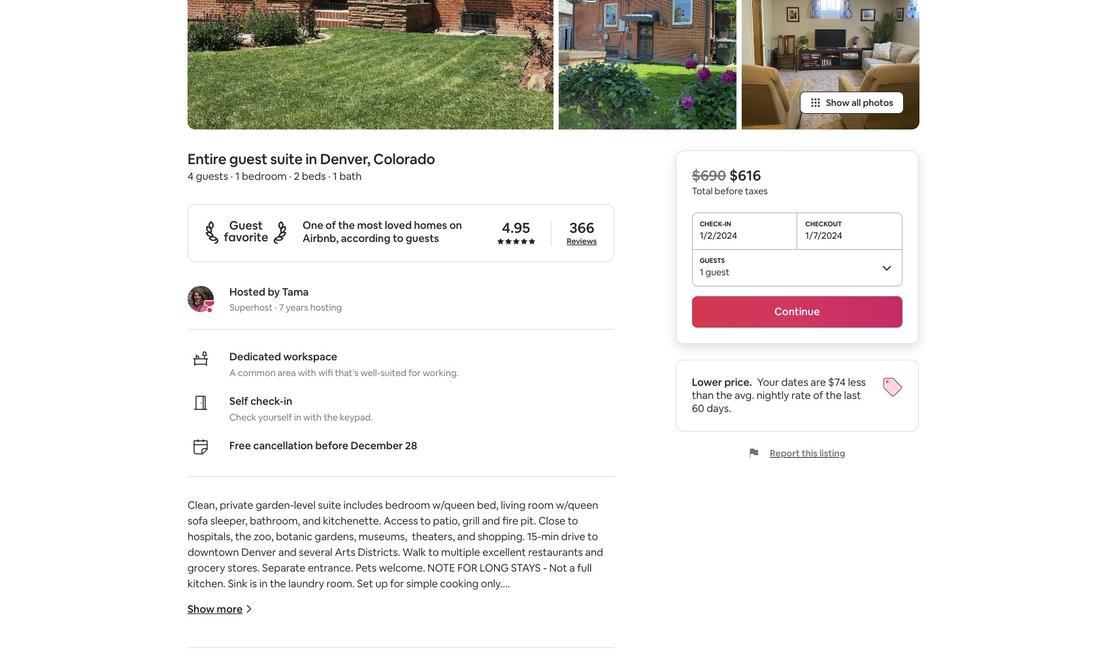Task type: locate. For each thing, give the bounding box(es) containing it.
the left keypad. on the left of the page
[[324, 411, 338, 423]]

· right the '4'
[[231, 169, 233, 183]]

and
[[303, 514, 321, 528], [482, 514, 500, 528], [458, 530, 476, 543], [279, 545, 297, 559], [586, 545, 604, 559], [367, 624, 385, 638], [525, 624, 543, 638], [420, 639, 439, 653], [228, 655, 247, 669]]

0 horizontal spatial suite
[[270, 150, 303, 168]]

guest inside dropdown button
[[706, 266, 730, 278]]

0 vertical spatial guest
[[229, 150, 268, 168]]

guests down entire
[[196, 169, 228, 183]]

1 vertical spatial the
[[275, 655, 294, 669]]

0 vertical spatial before
[[715, 185, 744, 197]]

tudor home in a quiet walkable neighborhood close to lots of attractions with plenty of street parking image
[[188, 0, 554, 129]]

1 vertical spatial before
[[315, 439, 349, 452]]

0 horizontal spatial for
[[390, 577, 404, 590]]

mini-
[[552, 655, 576, 669]]

bedroom up access
[[386, 498, 430, 512]]

1 guest
[[700, 266, 730, 278]]

a
[[570, 561, 575, 575], [387, 624, 393, 638], [283, 639, 289, 653], [441, 639, 447, 653], [373, 655, 379, 669]]

to right drive
[[588, 530, 598, 543]]

0 horizontal spatial area
[[278, 367, 296, 379]]

one
[[303, 218, 324, 232]]

private down more
[[218, 624, 252, 638]]

area down workspace
[[278, 367, 296, 379]]

has
[[265, 639, 281, 653], [354, 655, 371, 669]]

0 vertical spatial great
[[395, 624, 421, 638]]

1 horizontal spatial of
[[814, 388, 824, 402]]

of right the rate
[[814, 388, 824, 402]]

0 horizontal spatial has
[[265, 639, 281, 653]]

show up three
[[188, 602, 215, 616]]

sofa down bath,
[[360, 639, 380, 653]]

area up television
[[502, 624, 523, 638]]

1 horizontal spatial show
[[827, 97, 850, 108]]

1 vertical spatial for
[[390, 577, 404, 590]]

60
[[692, 401, 705, 415]]

1 vertical spatial show
[[188, 602, 215, 616]]

of
[[326, 218, 336, 232], [814, 388, 824, 402]]

pets
[[356, 561, 377, 575]]

in up yourself
[[284, 394, 293, 408]]

this
[[802, 447, 818, 459]]

museums,
[[359, 530, 408, 543]]

1 horizontal spatial before
[[715, 185, 744, 197]]

keypad.
[[340, 411, 373, 423]]

1 vertical spatial private
[[218, 624, 252, 638]]

room up 40" at the left bottom of the page
[[424, 624, 449, 638]]

your
[[758, 375, 780, 389]]

0 horizontal spatial the
[[188, 639, 206, 653]]

in right yourself
[[294, 411, 302, 423]]

separate
[[262, 561, 306, 575]]

guest right entire
[[229, 150, 268, 168]]

room.
[[327, 577, 355, 590]]

bedroom inside clean, private garden-level suite includes bedroom w/queen bed, living room w/queen sofa sleeper, bathroom, and kitchenette. access to patio, grill and fire pit. close to hospitals, the zoo, botanic gardens, museums,  theaters, and shopping. 15-min drive to downtown denver and several arts districts. walk to multiple excellent restaurants and grocery stores. separate entrance. pets welcome. note for long stays - not a full kitchen. sink is in the laundry room. set up for simple cooking only.
[[386, 498, 430, 512]]

0 vertical spatial suite
[[270, 150, 303, 168]]

the left zoo,
[[235, 530, 252, 543]]

has down rooms
[[265, 639, 281, 653]]

living up fire on the bottom left
[[501, 498, 526, 512]]

guest inside entire guest suite in denver, colorado 4 guests · 1 bedroom · 2 beds · 1 bath
[[229, 150, 268, 168]]

suite up '2'
[[270, 150, 303, 168]]

are
[[811, 375, 827, 389]]

private for three
[[218, 624, 252, 638]]

4
[[188, 169, 194, 183]]

fire
[[503, 514, 519, 528]]

1 vertical spatial sofa
[[360, 639, 380, 653]]

guests inside 'one of the most loved homes on airbnb, according to guests'
[[406, 231, 439, 245]]

1 horizontal spatial suite
[[318, 498, 341, 512]]

0 horizontal spatial of
[[326, 218, 336, 232]]

the down three
[[188, 639, 206, 653]]

1 horizontal spatial bedroom
[[386, 498, 430, 512]]

$74
[[829, 375, 846, 389]]

the right hbo.
[[275, 655, 294, 669]]

· left '2'
[[289, 169, 292, 183]]

for inside clean, private garden-level suite includes bedroom w/queen bed, living room w/queen sofa sleeper, bathroom, and kitchenette. access to patio, grill and fire pit. close to hospitals, the zoo, botanic gardens, museums,  theaters, and shopping. 15-min drive to downtown denver and several arts districts. walk to multiple excellent restaurants and grocery stores. separate entrance. pets welcome. note for long stays - not a full kitchen. sink is in the laundry room. set up for simple cooking only.
[[390, 577, 404, 590]]

2 vertical spatial room
[[237, 639, 262, 653]]

the inside 'one of the most loved homes on airbnb, according to guests'
[[338, 218, 355, 232]]

days.
[[707, 401, 732, 415]]

your dates are $74 less than the avg. nightly rate of the last 60 days.
[[692, 375, 867, 415]]

1 horizontal spatial for
[[409, 367, 421, 379]]

private up sleeper,
[[220, 498, 254, 512]]

private inside clean, private garden-level suite includes bedroom w/queen bed, living room w/queen sofa sleeper, bathroom, and kitchenette. access to patio, grill and fire pit. close to hospitals, the zoo, botanic gardens, museums,  theaters, and shopping. 15-min drive to downtown denver and several arts districts. walk to multiple excellent restaurants and grocery stores. separate entrance. pets welcome. note for long stays - not a full kitchen. sink is in the laundry room. set up for simple cooking only.
[[220, 498, 254, 512]]

1 horizontal spatial 1
[[333, 169, 337, 183]]

guest down 1/2/2024
[[706, 266, 730, 278]]

walk
[[403, 545, 426, 559]]

0 vertical spatial room
[[528, 498, 554, 512]]

1 vertical spatial room
[[424, 624, 449, 638]]

· inside hosted by tama superhost · 7 years hosting
[[275, 301, 277, 313]]

has down pullout
[[354, 655, 371, 669]]

welcome.
[[379, 561, 426, 575]]

for inside dedicated workspace a common area with wifi that's well-suited for working.
[[409, 367, 421, 379]]

suite right level
[[318, 498, 341, 512]]

plate,
[[522, 655, 549, 669]]

0 horizontal spatial guest
[[229, 150, 268, 168]]

· left '7'
[[275, 301, 277, 313]]

1 horizontal spatial area
[[502, 624, 523, 638]]

0 horizontal spatial guests
[[196, 169, 228, 183]]

0 vertical spatial show
[[827, 97, 850, 108]]

1 vertical spatial suite
[[318, 498, 341, 512]]

1 vertical spatial of
[[814, 388, 824, 402]]

w/queen up patio,
[[433, 498, 475, 512]]

hosting
[[311, 301, 342, 313]]

districts.
[[358, 545, 401, 559]]

only.
[[481, 577, 503, 590]]

show
[[827, 97, 850, 108], [188, 602, 215, 616]]

to up drive
[[568, 514, 579, 528]]

1 horizontal spatial living
[[501, 498, 526, 512]]

pit.
[[521, 514, 537, 528]]

hosted
[[230, 285, 266, 299]]

1 horizontal spatial the
[[275, 655, 294, 669]]

great up the disney+
[[208, 639, 234, 653]]

1 down 1/2/2024
[[700, 266, 704, 278]]

bathroom,
[[250, 514, 300, 528]]

the
[[188, 639, 206, 653], [275, 655, 294, 669]]

the left avg.
[[717, 388, 733, 402]]

0 vertical spatial private
[[220, 498, 254, 512]]

bedroom left '2'
[[242, 169, 287, 183]]

0 vertical spatial the
[[188, 639, 206, 653]]

private for clean,
[[220, 498, 254, 512]]

kitchenette).
[[546, 624, 608, 638]]

0 horizontal spatial 1
[[235, 169, 240, 183]]

0 horizontal spatial room
[[237, 639, 262, 653]]

1 horizontal spatial sofa
[[360, 639, 380, 653]]

1 left bath
[[333, 169, 337, 183]]

restaurants
[[529, 545, 583, 559]]

with
[[298, 367, 316, 379], [304, 411, 322, 423], [452, 624, 473, 638], [515, 639, 536, 653], [538, 639, 559, 653]]

1 inside dropdown button
[[700, 266, 704, 278]]

close
[[539, 514, 566, 528]]

guest for entire
[[229, 150, 268, 168]]

host profile picture image
[[188, 286, 214, 312]]

0 horizontal spatial living
[[475, 624, 500, 638]]

a
[[230, 367, 236, 379]]

for right the suited
[[409, 367, 421, 379]]

1 vertical spatial living
[[475, 624, 500, 638]]

rooms
[[254, 624, 285, 638]]

in up beds
[[306, 150, 317, 168]]

$690 $616 total before taxes
[[692, 166, 768, 197]]

before
[[715, 185, 744, 197], [315, 439, 349, 452]]

room up hbo.
[[237, 639, 262, 653]]

0 horizontal spatial w/queen
[[433, 498, 475, 512]]

hospitals,
[[188, 530, 233, 543]]

bedroom inside entire guest suite in denver, colorado 4 guests · 1 bedroom · 2 beds · 1 bath
[[242, 169, 287, 183]]

that's
[[335, 367, 359, 379]]

listing
[[820, 447, 846, 459]]

0 vertical spatial sofa
[[188, 514, 208, 528]]

airbnb,
[[303, 231, 339, 245]]

show for show all photos
[[827, 97, 850, 108]]

0 vertical spatial for
[[409, 367, 421, 379]]

· right beds
[[328, 169, 331, 183]]

show left all at the right top
[[827, 97, 850, 108]]

0 vertical spatial living
[[501, 498, 526, 512]]

and left hbo.
[[228, 655, 247, 669]]

2 horizontal spatial 1
[[700, 266, 704, 278]]

before down keypad. on the left of the page
[[315, 439, 349, 452]]

kitchenette
[[296, 655, 352, 669]]

0 horizontal spatial show
[[188, 602, 215, 616]]

and right bath,
[[367, 624, 385, 638]]

1 guest button
[[692, 249, 903, 286]]

in right is
[[259, 577, 268, 590]]

downtown
[[188, 545, 239, 559]]

for right "up"
[[390, 577, 404, 590]]

·
[[231, 169, 233, 183], [289, 169, 292, 183], [328, 169, 331, 183], [275, 301, 277, 313]]

guests
[[196, 169, 228, 183], [406, 231, 439, 245]]

zoo,
[[254, 530, 274, 543]]

7
[[279, 301, 284, 313]]

1 vertical spatial guest
[[706, 266, 730, 278]]

0 horizontal spatial bedroom
[[242, 169, 287, 183]]

with inside self check-in check yourself in with the keypad.
[[304, 411, 322, 423]]

clean,
[[188, 498, 218, 512]]

set
[[357, 577, 373, 590]]

1 horizontal spatial guests
[[406, 231, 439, 245]]

private
[[220, 498, 254, 512], [218, 624, 252, 638]]

2 horizontal spatial room
[[528, 498, 554, 512]]

sofa down clean,
[[188, 514, 208, 528]]

1 vertical spatial guests
[[406, 231, 439, 245]]

long
[[480, 561, 509, 575]]

great up sleeper
[[395, 624, 421, 638]]

more
[[217, 602, 243, 616]]

0 vertical spatial has
[[265, 639, 281, 653]]

bed,
[[477, 498, 499, 512]]

kitchenette.
[[323, 514, 382, 528]]

the left most
[[338, 218, 355, 232]]

of inside your dates are $74 less than the avg. nightly rate of the last 60 days.
[[814, 388, 824, 402]]

disney+
[[188, 655, 226, 669]]

1 horizontal spatial w/queen
[[556, 498, 599, 512]]

0 vertical spatial of
[[326, 218, 336, 232]]

a left queen
[[283, 639, 289, 653]]

0 vertical spatial area
[[278, 367, 296, 379]]

private inside three private rooms (bedroom, bath, and a great room with living area and kitchenette). the great room has a queen pullout sofa sleeper and a 40" television with with hulu plus, disney+ and hbo. the kitchenette has a microwave, toaster oven, hot plate, mini-fridg
[[218, 624, 252, 638]]

for
[[458, 561, 478, 575]]

w/queen up close
[[556, 498, 599, 512]]

bath
[[340, 169, 362, 183]]

three private rooms (bedroom, bath, and a great room with living area and kitchenette). the great room has a queen pullout sofa sleeper and a 40" television with with hulu plus, disney+ and hbo. the kitchenette has a microwave, toaster oven, hot plate, mini-fridg
[[188, 624, 610, 669]]

0 horizontal spatial great
[[208, 639, 234, 653]]

common
[[238, 367, 276, 379]]

show for show more
[[188, 602, 215, 616]]

1 vertical spatial bedroom
[[386, 498, 430, 512]]

living up television
[[475, 624, 500, 638]]

before down $616
[[715, 185, 744, 197]]

the inside self check-in check yourself in with the keypad.
[[324, 411, 338, 423]]

1 horizontal spatial has
[[354, 655, 371, 669]]

1 vertical spatial has
[[354, 655, 371, 669]]

room up close
[[528, 498, 554, 512]]

room
[[528, 498, 554, 512], [424, 624, 449, 638], [237, 639, 262, 653]]

15-
[[528, 530, 542, 543]]

0 horizontal spatial sofa
[[188, 514, 208, 528]]

1 vertical spatial area
[[502, 624, 523, 638]]

for
[[409, 367, 421, 379], [390, 577, 404, 590]]

suite
[[270, 150, 303, 168], [318, 498, 341, 512]]

area inside three private rooms (bedroom, bath, and a great room with living area and kitchenette). the great room has a queen pullout sofa sleeper and a 40" television with with hulu plus, disney+ and hbo. the kitchenette has a microwave, toaster oven, hot plate, mini-fridg
[[502, 624, 523, 638]]

show inside show all photos button
[[827, 97, 850, 108]]

0 vertical spatial guests
[[196, 169, 228, 183]]

0 vertical spatial bedroom
[[242, 169, 287, 183]]

of right one in the top left of the page
[[326, 218, 336, 232]]

pullout
[[324, 639, 358, 653]]

to right most
[[393, 231, 404, 245]]

1 horizontal spatial guest
[[706, 266, 730, 278]]

continue button
[[692, 296, 903, 328]]

1 right the '4'
[[235, 169, 240, 183]]

well-
[[361, 367, 381, 379]]

a left full
[[570, 561, 575, 575]]

guests left on
[[406, 231, 439, 245]]



Task type: describe. For each thing, give the bounding box(es) containing it.
dedicated workspace a common area with wifi that's well-suited for working.
[[230, 350, 459, 379]]

includes
[[344, 498, 383, 512]]

and up full
[[586, 545, 604, 559]]

suite inside clean, private garden-level suite includes bedroom w/queen bed, living room w/queen sofa sleeper, bathroom, and kitchenette. access to patio, grill and fire pit. close to hospitals, the zoo, botanic gardens, museums,  theaters, and shopping. 15-min drive to downtown denver and several arts districts. walk to multiple excellent restaurants and grocery stores. separate entrance. pets welcome. note for long stays - not a full kitchen. sink is in the laundry room. set up for simple cooking only.
[[318, 498, 341, 512]]

drive
[[562, 530, 586, 543]]

a up sleeper
[[387, 624, 393, 638]]

of inside 'one of the most loved homes on airbnb, according to guests'
[[326, 218, 336, 232]]

and down bed, at the left bottom
[[482, 514, 500, 528]]

and down level
[[303, 514, 321, 528]]

self check-in check yourself in with the keypad.
[[230, 394, 373, 423]]

television
[[467, 639, 513, 653]]

report this listing button
[[750, 447, 846, 459]]

1 w/queen from the left
[[433, 498, 475, 512]]

the left last
[[826, 388, 842, 402]]

to up theaters,
[[421, 514, 431, 528]]

a inside clean, private garden-level suite includes bedroom w/queen bed, living room w/queen sofa sleeper, bathroom, and kitchenette. access to patio, grill and fire pit. close to hospitals, the zoo, botanic gardens, museums,  theaters, and shopping. 15-min drive to downtown denver and several arts districts. walk to multiple excellent restaurants and grocery stores. separate entrance. pets welcome. note for long stays - not a full kitchen. sink is in the laundry room. set up for simple cooking only.
[[570, 561, 575, 575]]

1 vertical spatial great
[[208, 639, 234, 653]]

min
[[542, 530, 559, 543]]

living inside three private rooms (bedroom, bath, and a great room with living area and kitchenette). the great room has a queen pullout sofa sleeper and a 40" television with with hulu plus, disney+ and hbo. the kitchenette has a microwave, toaster oven, hot plate, mini-fridg
[[475, 624, 500, 638]]

lower price.
[[692, 375, 753, 389]]

guest entrance in back of house. image
[[559, 0, 737, 129]]

sofa inside three private rooms (bedroom, bath, and a great room with living area and kitchenette). the great room has a queen pullout sofa sleeper and a 40" television with with hulu plus, disney+ and hbo. the kitchenette has a microwave, toaster oven, hot plate, mini-fridg
[[360, 639, 380, 653]]

lower
[[692, 375, 723, 389]]

beds
[[302, 169, 326, 183]]

workspace
[[283, 350, 338, 363]]

homes
[[414, 218, 448, 232]]

check-
[[251, 394, 284, 408]]

less
[[849, 375, 867, 389]]

in inside clean, private garden-level suite includes bedroom w/queen bed, living room w/queen sofa sleeper, bathroom, and kitchenette. access to patio, grill and fire pit. close to hospitals, the zoo, botanic gardens, museums,  theaters, and shopping. 15-min drive to downtown denver and several arts districts. walk to multiple excellent restaurants and grocery stores. separate entrance. pets welcome. note for long stays - not a full kitchen. sink is in the laundry room. set up for simple cooking only.
[[259, 577, 268, 590]]

level
[[294, 498, 316, 512]]

yourself
[[259, 411, 292, 423]]

4.95
[[502, 219, 530, 237]]

show more
[[188, 602, 243, 616]]

working.
[[423, 367, 459, 379]]

total
[[692, 185, 713, 197]]

and down grill
[[458, 530, 476, 543]]

all
[[852, 97, 862, 108]]

28
[[405, 439, 418, 452]]

than
[[692, 388, 714, 402]]

price.
[[725, 375, 753, 389]]

favorite
[[224, 230, 269, 245]]

sofa inside clean, private garden-level suite includes bedroom w/queen bed, living room w/queen sofa sleeper, bathroom, and kitchenette. access to patio, grill and fire pit. close to hospitals, the zoo, botanic gardens, museums,  theaters, and shopping. 15-min drive to downtown denver and several arts districts. walk to multiple excellent restaurants and grocery stores. separate entrance. pets welcome. note for long stays - not a full kitchen. sink is in the laundry room. set up for simple cooking only.
[[188, 514, 208, 528]]

hot
[[504, 655, 520, 669]]

stays
[[511, 561, 541, 575]]

kitchen.
[[188, 577, 226, 590]]

free cancellation before december 28
[[230, 439, 418, 452]]

to inside 'one of the most loved homes on airbnb, according to guests'
[[393, 231, 404, 245]]

entrance.
[[308, 561, 354, 575]]

1/2/2024
[[700, 229, 738, 241]]

the down separate
[[270, 577, 286, 590]]

and up plate,
[[525, 624, 543, 638]]

shopping.
[[478, 530, 525, 543]]

cooking
[[440, 577, 479, 590]]

1/7/2024
[[806, 229, 843, 241]]

1 horizontal spatial great
[[395, 624, 421, 638]]

suited
[[381, 367, 407, 379]]

full
[[578, 561, 592, 575]]

suite inside entire guest suite in denver, colorado 4 guests · 1 bedroom · 2 beds · 1 bath
[[270, 150, 303, 168]]

to down theaters,
[[429, 545, 439, 559]]

area inside dedicated workspace a common area with wifi that's well-suited for working.
[[278, 367, 296, 379]]

free
[[230, 439, 251, 452]]

guest
[[229, 218, 263, 233]]

according
[[341, 231, 391, 245]]

years
[[286, 301, 309, 313]]

grill
[[463, 514, 480, 528]]

great room with tv, recliners and sofa bed image
[[742, 0, 920, 129]]

hbo.
[[249, 655, 273, 669]]

on
[[450, 218, 462, 232]]

toaster
[[438, 655, 473, 669]]

show all photos button
[[800, 91, 904, 114]]

366 reviews
[[567, 219, 597, 247]]

dates
[[782, 375, 809, 389]]

hosted by tama superhost · 7 years hosting
[[230, 285, 342, 313]]

queen
[[291, 639, 322, 653]]

a left microwave,
[[373, 655, 379, 669]]

self
[[230, 394, 248, 408]]

guests inside entire guest suite in denver, colorado 4 guests · 1 bedroom · 2 beds · 1 bath
[[196, 169, 228, 183]]

show more button
[[188, 602, 253, 616]]

gardens,
[[315, 530, 357, 543]]

arts
[[335, 545, 356, 559]]

by
[[268, 285, 280, 299]]

wifi
[[318, 367, 333, 379]]

40"
[[449, 639, 465, 653]]

and up separate
[[279, 545, 297, 559]]

grocery
[[188, 561, 225, 575]]

clean, private garden-level suite includes bedroom w/queen bed, living room w/queen sofa sleeper, bathroom, and kitchenette. access to patio, grill and fire pit. close to hospitals, the zoo, botanic gardens, museums,  theaters, and shopping. 15-min drive to downtown denver and several arts districts. walk to multiple excellent restaurants and grocery stores. separate entrance. pets welcome. note for long stays - not a full kitchen. sink is in the laundry room. set up for simple cooking only.
[[188, 498, 606, 590]]

1 horizontal spatial room
[[424, 624, 449, 638]]

2 w/queen from the left
[[556, 498, 599, 512]]

room inside clean, private garden-level suite includes bedroom w/queen bed, living room w/queen sofa sleeper, bathroom, and kitchenette. access to patio, grill and fire pit. close to hospitals, the zoo, botanic gardens, museums,  theaters, and shopping. 15-min drive to downtown denver and several arts districts. walk to multiple excellent restaurants and grocery stores. separate entrance. pets welcome. note for long stays - not a full kitchen. sink is in the laundry room. set up for simple cooking only.
[[528, 498, 554, 512]]

reviews
[[567, 236, 597, 247]]

a left 40" at the left bottom of the page
[[441, 639, 447, 653]]

one of the most loved homes on airbnb, according to guests
[[303, 218, 462, 245]]

denver,
[[320, 150, 371, 168]]

plus,
[[585, 639, 607, 653]]

sink
[[228, 577, 248, 590]]

superhost
[[230, 301, 273, 313]]

and up microwave,
[[420, 639, 439, 653]]

$690
[[692, 166, 727, 184]]

sleeper
[[383, 639, 418, 653]]

with inside dedicated workspace a common area with wifi that's well-suited for working.
[[298, 367, 316, 379]]

several
[[299, 545, 333, 559]]

in inside entire guest suite in denver, colorado 4 guests · 1 bedroom · 2 beds · 1 bath
[[306, 150, 317, 168]]

botanic
[[276, 530, 313, 543]]

colorado
[[374, 150, 435, 168]]

living inside clean, private garden-level suite includes bedroom w/queen bed, living room w/queen sofa sleeper, bathroom, and kitchenette. access to patio, grill and fire pit. close to hospitals, the zoo, botanic gardens, museums,  theaters, and shopping. 15-min drive to downtown denver and several arts districts. walk to multiple excellent restaurants and grocery stores. separate entrance. pets welcome. note for long stays - not a full kitchen. sink is in the laundry room. set up for simple cooking only.
[[501, 498, 526, 512]]

0 horizontal spatial before
[[315, 439, 349, 452]]

check
[[230, 411, 257, 423]]

three
[[188, 624, 216, 638]]

photos
[[864, 97, 894, 108]]

multiple
[[441, 545, 480, 559]]

report
[[770, 447, 800, 459]]

before inside '$690 $616 total before taxes'
[[715, 185, 744, 197]]

oven,
[[476, 655, 502, 669]]

loved
[[385, 218, 412, 232]]

simple
[[407, 577, 438, 590]]

note
[[428, 561, 455, 575]]

guest for 1
[[706, 266, 730, 278]]



Task type: vqa. For each thing, say whether or not it's contained in the screenshot.
bottommost (0)
no



